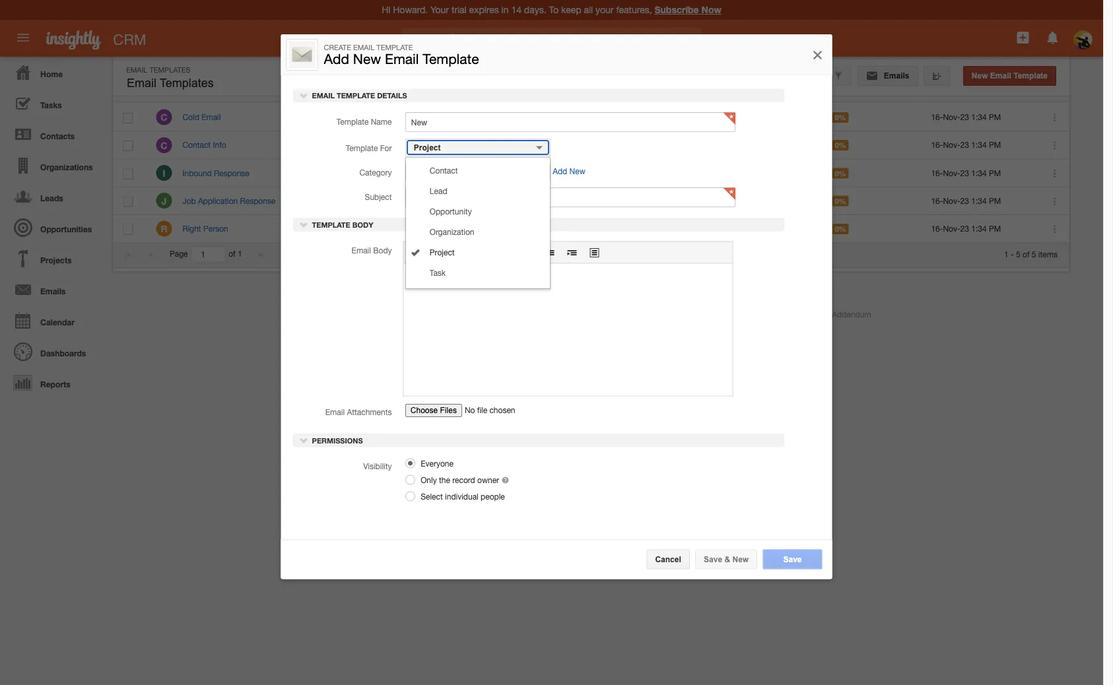 Task type: vqa. For each thing, say whether or not it's contained in the screenshot.
first Parker and Company link
no



Task type: locate. For each thing, give the bounding box(es) containing it.
2 chevron down image from the top
[[300, 436, 309, 445]]

23 for do you have time to connect?
[[961, 113, 970, 122]]

response right application
[[240, 196, 276, 205]]

lead
[[695, 113, 712, 122], [430, 186, 448, 196]]

0 vertical spatial chevron down image
[[300, 220, 309, 229]]

save & new
[[704, 555, 749, 564]]

for
[[348, 140, 358, 150], [348, 168, 358, 178], [348, 196, 358, 205]]

menu inside 'add new email template' dialog
[[406, 162, 550, 285]]

howard brown link up contact 'link' on the left top of page
[[458, 140, 511, 150]]

brown down opportunity link
[[488, 224, 511, 233]]

tasks
[[40, 100, 62, 110]]

items
[[1039, 250, 1058, 259]]

4 pm from the top
[[990, 196, 1002, 205]]

c row up add new link
[[113, 132, 1070, 159]]

organizations link
[[3, 150, 106, 181]]

None radio
[[405, 459, 415, 469], [405, 475, 415, 485], [405, 492, 415, 502], [405, 459, 415, 469], [405, 475, 415, 485], [405, 492, 415, 502]]

category down template for
[[360, 168, 392, 177]]

4 1:34 from the top
[[972, 196, 987, 205]]

general
[[414, 167, 444, 176]]

thanks for i
[[320, 168, 346, 178]]

1 vertical spatial sales
[[598, 225, 617, 233]]

add up subject "text box"
[[553, 167, 568, 176]]

emails
[[882, 71, 910, 80], [40, 287, 66, 296]]

1 vertical spatial c link
[[156, 137, 172, 153]]

23 inside 'r' row
[[961, 224, 970, 233]]

2 howard from the top
[[458, 140, 486, 150]]

1 horizontal spatial 1
[[1005, 250, 1009, 259]]

category up name text box
[[595, 85, 630, 94]]

1 of from the left
[[229, 250, 236, 259]]

brown up project button on the left top of the page
[[488, 113, 511, 122]]

to right me
[[385, 224, 392, 233]]

1 vertical spatial body
[[373, 246, 392, 255]]

open
[[832, 85, 852, 94]]

right
[[408, 224, 424, 233]]

2 horizontal spatial contact
[[695, 224, 723, 233]]

16- inside i 'row'
[[932, 168, 944, 178]]

nov-
[[944, 113, 961, 122], [944, 140, 961, 150], [944, 168, 961, 178], [944, 196, 961, 205], [944, 224, 961, 233]]

2 howard brown link from the top
[[458, 168, 511, 178]]

3 howard from the top
[[458, 168, 486, 178]]

0 horizontal spatial name
[[182, 85, 204, 94]]

nov- for thanks for applying...
[[944, 196, 961, 205]]

2 vertical spatial for
[[348, 196, 358, 205]]

23 inside j row
[[961, 196, 970, 205]]

navigation containing home
[[0, 57, 106, 398]]

for inside i 'row'
[[348, 168, 358, 178]]

sales down j row
[[598, 225, 617, 233]]

1 for from the top
[[348, 140, 358, 150]]

3 16-nov-23 1:34 pm from the top
[[932, 168, 1002, 178]]

howard up contact 'link' on the left top of page
[[458, 140, 486, 150]]

c row up i 'row'
[[113, 104, 1070, 132]]

2 pm from the top
[[990, 140, 1002, 150]]

2 sales cell from the top
[[586, 215, 685, 243]]

howard down owner
[[458, 113, 486, 122]]

1 vertical spatial name
[[371, 117, 392, 126]]

howard for c the howard brown link
[[458, 140, 486, 150]]

2 howard brown from the top
[[458, 140, 511, 150]]

5 16-nov-23 1:34 pm cell from the top
[[921, 215, 1037, 243]]

response inside i 'row'
[[214, 168, 250, 178]]

5 16-nov-23 1:34 pm from the top
[[932, 224, 1002, 233]]

thanks for j
[[320, 196, 346, 205]]

5 0% cell from the top
[[822, 215, 921, 243]]

1 vertical spatial chevron down image
[[300, 436, 309, 445]]

chevron down image
[[300, 91, 309, 100]]

0 horizontal spatial 1
[[238, 250, 242, 259]]

sales cell
[[586, 104, 685, 132], [586, 215, 685, 243]]

1 howard from the top
[[458, 113, 486, 122]]

1 howard brown from the top
[[458, 113, 511, 122]]

save for save & new
[[704, 555, 723, 564]]

save right "&"
[[784, 555, 802, 564]]

3 0% from the top
[[835, 169, 847, 178]]

1 vertical spatial lead
[[430, 186, 448, 196]]

3 1:34 from the top
[[972, 168, 987, 178]]

4 nov- from the top
[[944, 196, 961, 205]]

this record will only be visible to its creator and administrators. image
[[502, 476, 510, 485]]

refresh list image
[[760, 71, 772, 80]]

1 c link from the top
[[156, 109, 172, 125]]

2 vertical spatial howard brown
[[458, 168, 511, 178]]

sales inside 'r' row
[[598, 225, 617, 233]]

1 c from the top
[[161, 112, 168, 123]]

row group containing c
[[113, 104, 1070, 243]]

opportunity link
[[406, 203, 550, 220]]

toolbar inside 'add new email template' dialog
[[404, 242, 733, 264]]

1 16- from the top
[[932, 113, 944, 122]]

23 for thanks for applying...
[[961, 196, 970, 205]]

brown down howard brown cell
[[488, 140, 511, 150]]

nov- for do you have time to connect?
[[944, 113, 961, 122]]

0% for do you have time to connect?
[[835, 113, 847, 122]]

c left cold
[[161, 112, 168, 123]]

5 0% from the top
[[835, 225, 847, 233]]

to for the
[[385, 224, 392, 233]]

save for save
[[784, 555, 802, 564]]

4 0% from the top
[[835, 197, 847, 205]]

0 vertical spatial response
[[214, 168, 250, 178]]

0 vertical spatial c link
[[156, 109, 172, 125]]

you right can
[[337, 224, 350, 233]]

owner
[[478, 476, 499, 485]]

0 horizontal spatial emails link
[[3, 274, 106, 305]]

5 23 from the top
[[961, 224, 970, 233]]

project up the task
[[430, 248, 455, 257]]

0% cell
[[822, 104, 921, 132], [822, 132, 921, 159], [822, 159, 921, 187], [822, 187, 921, 215], [822, 215, 921, 243]]

for down template name
[[348, 140, 358, 150]]

cell
[[586, 132, 685, 159], [685, 132, 822, 159], [586, 159, 685, 187], [685, 159, 822, 187], [448, 187, 586, 215], [586, 187, 685, 215], [685, 187, 822, 215]]

1 left -
[[1005, 250, 1009, 259]]

c link for cold email
[[156, 109, 172, 125]]

3 0% cell from the top
[[822, 159, 921, 187]]

1 horizontal spatial emails
[[882, 71, 910, 80]]

opportunities link
[[3, 212, 106, 243]]

23 inside i 'row'
[[961, 168, 970, 178]]

16- for thanks for applying...
[[932, 196, 944, 205]]

subject up do
[[320, 85, 349, 94]]

2 sales from the top
[[598, 225, 617, 233]]

tasks link
[[3, 88, 106, 119]]

0% cell for thanks for connecting
[[822, 132, 921, 159]]

howard brown link down opportunity link
[[458, 224, 511, 233]]

3 howard brown from the top
[[458, 168, 511, 178]]

1 vertical spatial for
[[348, 168, 358, 178]]

4 16- from the top
[[932, 196, 944, 205]]

23 for thanks for connecting
[[961, 140, 970, 150]]

1 horizontal spatial 5
[[1032, 250, 1037, 259]]

save inside button
[[784, 555, 802, 564]]

howard inside i 'row'
[[458, 168, 486, 178]]

5 left items on the top of page
[[1032, 250, 1037, 259]]

connect?
[[394, 113, 427, 122]]

4 0% cell from the top
[[822, 187, 921, 215]]

menu containing contact
[[406, 162, 550, 285]]

1 vertical spatial howard brown link
[[458, 168, 511, 178]]

emails link right the open
[[858, 66, 919, 86]]

5 pm from the top
[[990, 224, 1002, 233]]

1:34 for thanks for connecting
[[972, 140, 987, 150]]

howard
[[458, 113, 486, 122], [458, 140, 486, 150], [458, 168, 486, 178], [458, 224, 486, 233]]

the left right
[[395, 224, 406, 233]]

add
[[324, 51, 349, 67], [553, 167, 568, 176]]

16-nov-23 1:34 pm cell
[[921, 104, 1037, 132], [921, 132, 1037, 159], [921, 159, 1037, 187], [921, 187, 1037, 215], [921, 215, 1037, 243]]

brown up lead link
[[488, 168, 511, 178]]

contact info
[[183, 140, 226, 150]]

3 nov- from the top
[[944, 168, 961, 178]]

howard brown link
[[458, 140, 511, 150], [458, 168, 511, 178], [458, 224, 511, 233]]

1 vertical spatial thanks
[[320, 168, 346, 178]]

you for do
[[333, 113, 346, 122]]

1 vertical spatial sales cell
[[586, 215, 685, 243]]

0 horizontal spatial the
[[395, 224, 406, 233]]

applying...
[[360, 196, 397, 205]]

3 16-nov-23 1:34 pm cell from the top
[[921, 159, 1037, 187]]

5 nov- from the top
[[944, 224, 961, 233]]

1 chevron down image from the top
[[300, 220, 309, 229]]

None checkbox
[[123, 141, 133, 151], [123, 169, 133, 179], [123, 141, 133, 151], [123, 169, 133, 179]]

0 vertical spatial emails link
[[858, 66, 919, 86]]

0 vertical spatial to
[[384, 113, 391, 122]]

0 horizontal spatial subject
[[320, 85, 349, 94]]

body down thanks for applying... link
[[353, 221, 374, 229]]

contacts
[[40, 131, 75, 141]]

2 c link from the top
[[156, 137, 172, 153]]

16-nov-23 1:34 pm inside j row
[[932, 196, 1002, 205]]

contacts link
[[3, 119, 106, 150]]

you
[[333, 113, 346, 122], [337, 224, 350, 233]]

to inside 'r' row
[[385, 224, 392, 233]]

processing
[[791, 310, 830, 319]]

project for project link
[[430, 248, 455, 257]]

0% cell for do you have time to connect?
[[822, 104, 921, 132]]

chevron down image left the permissions
[[300, 436, 309, 445]]

howard brown up project button on the left top of the page
[[458, 113, 511, 122]]

1 16-nov-23 1:34 pm cell from the top
[[921, 104, 1037, 132]]

right person
[[183, 224, 228, 233]]

1 save from the left
[[704, 555, 723, 564]]

0 horizontal spatial emails
[[40, 287, 66, 296]]

1 vertical spatial project
[[430, 248, 455, 257]]

thanks inside j row
[[320, 196, 346, 205]]

0 vertical spatial for
[[348, 140, 358, 150]]

1:34 inside 'r' row
[[972, 224, 987, 233]]

chevron down image
[[300, 220, 309, 229], [300, 436, 309, 445]]

response inside j row
[[240, 196, 276, 205]]

4 brown from the top
[[488, 224, 511, 233]]

3 23 from the top
[[961, 168, 970, 178]]

2 16- from the top
[[932, 140, 944, 150]]

0 vertical spatial thanks
[[320, 140, 346, 150]]

thanks up thanks for applying...
[[320, 168, 346, 178]]

0 vertical spatial body
[[353, 221, 374, 229]]

0 horizontal spatial category
[[360, 168, 392, 177]]

contact cell
[[685, 215, 822, 243]]

2 vertical spatial thanks
[[320, 196, 346, 205]]

0 horizontal spatial of
[[229, 250, 236, 259]]

howard down opportunity link
[[458, 224, 486, 233]]

0 vertical spatial contact
[[183, 140, 211, 150]]

for left applying...
[[348, 196, 358, 205]]

of down right person link
[[229, 250, 236, 259]]

1 vertical spatial you
[[337, 224, 350, 233]]

1 horizontal spatial emails link
[[858, 66, 919, 86]]

1 pm from the top
[[990, 113, 1002, 122]]

thanks inside i 'row'
[[320, 168, 346, 178]]

pm inside i 'row'
[[990, 168, 1002, 178]]

new
[[353, 51, 381, 67], [972, 71, 989, 80], [570, 167, 586, 176], [733, 555, 749, 564]]

subscribe now
[[655, 4, 722, 15]]

1 vertical spatial add
[[553, 167, 568, 176]]

the right only
[[439, 476, 450, 485]]

name up cold
[[182, 85, 204, 94]]

1 horizontal spatial name
[[371, 117, 392, 126]]

emails link down projects
[[3, 274, 106, 305]]

4 16-nov-23 1:34 pm from the top
[[932, 196, 1002, 205]]

1 16-nov-23 1:34 pm from the top
[[932, 113, 1002, 122]]

2 for from the top
[[348, 168, 358, 178]]

3 pm from the top
[[990, 168, 1002, 178]]

None file field
[[405, 403, 555, 423]]

1 horizontal spatial subject
[[365, 192, 392, 202]]

navigation
[[0, 57, 106, 398]]

2 vertical spatial howard brown link
[[458, 224, 511, 233]]

1 sales from the top
[[598, 113, 617, 122]]

0 horizontal spatial add
[[324, 51, 349, 67]]

all
[[415, 35, 425, 45]]

add up 'email template details'
[[324, 51, 349, 67]]

2 16-nov-23 1:34 pm cell from the top
[[921, 132, 1037, 159]]

0% inside i 'row'
[[835, 169, 847, 178]]

none file field inside 'add new email template' dialog
[[405, 403, 555, 423]]

us.
[[400, 168, 410, 178]]

5 1:34 from the top
[[972, 224, 987, 233]]

thanks down do
[[320, 140, 346, 150]]

2 thanks from the top
[[320, 168, 346, 178]]

4 howard from the top
[[458, 224, 486, 233]]

3 howard brown link from the top
[[458, 224, 511, 233]]

howard brown link for c
[[458, 140, 511, 150]]

1
[[238, 250, 242, 259], [1005, 250, 1009, 259]]

sales for r
[[598, 225, 617, 233]]

2 0% from the top
[[835, 141, 847, 150]]

1 0% from the top
[[835, 113, 847, 122]]

&
[[725, 555, 731, 564]]

16-nov-23 1:34 pm for thanks for applying...
[[932, 196, 1002, 205]]

sales cell for c
[[586, 104, 685, 132]]

0% inside j row
[[835, 197, 847, 205]]

pm inside j row
[[990, 196, 1002, 205]]

2 1 from the left
[[1005, 250, 1009, 259]]

0 vertical spatial howard brown link
[[458, 140, 511, 150]]

cancel button
[[647, 550, 690, 570]]

subject down the contacting
[[365, 192, 392, 202]]

sales up i 'row'
[[598, 113, 617, 122]]

0% for thanks for applying...
[[835, 197, 847, 205]]

0 vertical spatial sales cell
[[586, 104, 685, 132]]

pm
[[990, 113, 1002, 122], [990, 140, 1002, 150], [990, 168, 1002, 178], [990, 196, 1002, 205], [990, 224, 1002, 233]]

2 brown from the top
[[488, 140, 511, 150]]

c up i 'link'
[[161, 140, 168, 151]]

addendum
[[833, 310, 872, 319]]

1 sales cell from the top
[[586, 104, 685, 132]]

thanks up template body
[[320, 196, 346, 205]]

thanks for applying...
[[320, 196, 397, 205]]

project up "general"
[[414, 143, 441, 152]]

contact inside cell
[[695, 224, 723, 233]]

leads link
[[3, 181, 106, 212]]

0 vertical spatial the
[[395, 224, 406, 233]]

2 16-nov-23 1:34 pm from the top
[[932, 140, 1002, 150]]

menu
[[406, 162, 550, 285]]

subject inside row
[[320, 85, 349, 94]]

1 vertical spatial emails
[[40, 287, 66, 296]]

3 for from the top
[[348, 196, 358, 205]]

2 0% cell from the top
[[822, 132, 921, 159]]

response
[[214, 168, 250, 178], [240, 196, 276, 205]]

chevron down image left can
[[300, 220, 309, 229]]

1 horizontal spatial category
[[595, 85, 630, 94]]

1 horizontal spatial the
[[439, 476, 450, 485]]

save inside button
[[704, 555, 723, 564]]

0 vertical spatial you
[[333, 113, 346, 122]]

1 down the job application response link
[[238, 250, 242, 259]]

thanks for applying... link
[[320, 196, 397, 205]]

howard brown up contact 'link' on the left top of page
[[458, 140, 511, 150]]

you inside 'r' row
[[337, 224, 350, 233]]

pm for thanks for connecting
[[990, 140, 1002, 150]]

me
[[372, 224, 383, 233]]

1 thanks from the top
[[320, 140, 346, 150]]

3 brown from the top
[[488, 168, 511, 178]]

0 vertical spatial subject
[[320, 85, 349, 94]]

row group
[[113, 104, 1070, 243]]

3 16- from the top
[[932, 168, 944, 178]]

howard brown
[[458, 113, 511, 122], [458, 140, 511, 150], [458, 168, 511, 178]]

howard brown up lead link
[[458, 168, 511, 178]]

data processing addendum link
[[772, 310, 872, 319]]

1 horizontal spatial lead
[[695, 113, 712, 122]]

1 vertical spatial the
[[439, 476, 450, 485]]

0 vertical spatial c
[[161, 112, 168, 123]]

16- for thanks for connecting
[[932, 140, 944, 150]]

reports link
[[3, 367, 106, 398]]

1:34 for thanks for applying...
[[972, 196, 987, 205]]

contacting
[[360, 168, 397, 178]]

5 right -
[[1017, 250, 1021, 259]]

1 vertical spatial contact
[[430, 166, 458, 175]]

name
[[182, 85, 204, 94], [371, 117, 392, 126]]

2 save from the left
[[784, 555, 802, 564]]

chevron down image for template body
[[300, 220, 309, 229]]

howard inside 'r' row
[[458, 224, 486, 233]]

of right -
[[1023, 250, 1030, 259]]

4 23 from the top
[[961, 196, 970, 205]]

1 1:34 from the top
[[972, 113, 987, 122]]

emails inside "navigation"
[[40, 287, 66, 296]]

1:34 inside j row
[[972, 196, 987, 205]]

0 vertical spatial project
[[414, 143, 441, 152]]

c row
[[113, 104, 1070, 132], [113, 132, 1070, 159]]

0 vertical spatial name
[[182, 85, 204, 94]]

template inside row
[[694, 85, 729, 94]]

0 horizontal spatial save
[[704, 555, 723, 564]]

-
[[1011, 250, 1014, 259]]

1 vertical spatial emails link
[[3, 274, 106, 305]]

16- inside j row
[[932, 196, 944, 205]]

application
[[403, 242, 734, 397]]

c link up i 'link'
[[156, 137, 172, 153]]

1 howard brown link from the top
[[458, 140, 511, 150]]

row
[[113, 77, 1069, 102]]

0 vertical spatial category
[[595, 85, 630, 94]]

0 vertical spatial emails
[[882, 71, 910, 80]]

body down can you point me to the right person? link
[[373, 246, 392, 255]]

2 c row from the top
[[113, 132, 1070, 159]]

j link
[[156, 193, 172, 209]]

howard inside cell
[[458, 113, 486, 122]]

body for email body
[[373, 246, 392, 255]]

c link left cold
[[156, 109, 172, 125]]

task link
[[406, 264, 550, 281]]

4 16-nov-23 1:34 pm cell from the top
[[921, 187, 1037, 215]]

for inside j row
[[348, 196, 358, 205]]

2 c from the top
[[161, 140, 168, 151]]

2 nov- from the top
[[944, 140, 961, 150]]

0 vertical spatial lead
[[695, 113, 712, 122]]

howard brown link for r
[[458, 224, 511, 233]]

row containing name
[[113, 77, 1069, 102]]

3 thanks from the top
[[320, 196, 346, 205]]

1 0% cell from the top
[[822, 104, 921, 132]]

for left the contacting
[[348, 168, 358, 178]]

howard brown inside i 'row'
[[458, 168, 511, 178]]

0 horizontal spatial 5
[[1017, 250, 1021, 259]]

nov- inside j row
[[944, 196, 961, 205]]

2 vertical spatial contact
[[695, 224, 723, 233]]

subject
[[320, 85, 349, 94], [365, 192, 392, 202]]

template name
[[337, 117, 392, 126]]

add new link
[[553, 167, 586, 176]]

2 23 from the top
[[961, 140, 970, 150]]

None checkbox
[[123, 84, 133, 95], [123, 113, 133, 123], [123, 197, 133, 207], [123, 224, 133, 235], [123, 84, 133, 95], [123, 113, 133, 123], [123, 197, 133, 207], [123, 224, 133, 235]]

0 horizontal spatial contact
[[183, 140, 211, 150]]

2 1:34 from the top
[[972, 140, 987, 150]]

howard brown inside cell
[[458, 113, 511, 122]]

right person link
[[183, 224, 235, 233]]

1 vertical spatial to
[[385, 224, 392, 233]]

thanks
[[320, 140, 346, 150], [320, 168, 346, 178], [320, 196, 346, 205]]

1 c row from the top
[[113, 104, 1070, 132]]

0 vertical spatial add
[[324, 51, 349, 67]]

0 vertical spatial howard brown
[[458, 113, 511, 122]]

email
[[353, 43, 375, 51], [385, 51, 419, 67], [126, 65, 148, 74], [991, 71, 1012, 80], [127, 76, 157, 90], [312, 92, 335, 100], [202, 113, 221, 122], [352, 246, 371, 255], [326, 408, 345, 417]]

name up connecting
[[371, 117, 392, 126]]

home
[[40, 69, 63, 79]]

1 - 5 of 5 items
[[1005, 250, 1058, 259]]

thanks for connecting
[[320, 140, 399, 150]]

chevron down image for permissions
[[300, 436, 309, 445]]

1 vertical spatial templates
[[160, 76, 214, 90]]

new right "&"
[[733, 555, 749, 564]]

data
[[772, 310, 789, 319]]

c
[[161, 112, 168, 123], [161, 140, 168, 151]]

lead down template type
[[695, 113, 712, 122]]

to right time
[[384, 113, 391, 122]]

new right create
[[353, 51, 381, 67]]

howard brown link up lead link
[[458, 168, 511, 178]]

1 vertical spatial c
[[161, 140, 168, 151]]

project inside button
[[414, 143, 441, 152]]

16-nov-23 1:34 pm cell for do you have time to connect?
[[921, 104, 1037, 132]]

0 vertical spatial sales
[[598, 113, 617, 122]]

1 nov- from the top
[[944, 113, 961, 122]]

save left "&"
[[704, 555, 723, 564]]

1 horizontal spatial of
[[1023, 250, 1030, 259]]

response up the job application response link
[[214, 168, 250, 178]]

howard up lead link
[[458, 168, 486, 178]]

1 horizontal spatial contact
[[430, 166, 458, 175]]

1 vertical spatial response
[[240, 196, 276, 205]]

1 horizontal spatial add
[[553, 167, 568, 176]]

lead down "general"
[[430, 186, 448, 196]]

5 16- from the top
[[932, 224, 944, 233]]

1 vertical spatial howard brown
[[458, 140, 511, 150]]

toolbar
[[404, 242, 733, 264]]

0 horizontal spatial lead
[[430, 186, 448, 196]]

new inside create email template add new email template
[[353, 51, 381, 67]]

1 horizontal spatial save
[[784, 555, 802, 564]]

contact for contact cell in the top right of the page
[[695, 224, 723, 233]]

1 brown from the top
[[488, 113, 511, 122]]

c for contact info
[[161, 140, 168, 151]]

name inside 'add new email template' dialog
[[371, 117, 392, 126]]

nov- inside i 'row'
[[944, 168, 961, 178]]

new email template link
[[964, 66, 1057, 86]]

you right do
[[333, 113, 346, 122]]

c link
[[156, 109, 172, 125], [156, 137, 172, 153]]

template
[[377, 43, 413, 51], [423, 51, 479, 67], [1014, 71, 1048, 80], [694, 85, 729, 94], [337, 92, 375, 100], [337, 117, 369, 126], [346, 143, 378, 153], [312, 221, 351, 229]]

1:34 inside i 'row'
[[972, 168, 987, 178]]

1 23 from the top
[[961, 113, 970, 122]]

1 vertical spatial category
[[360, 168, 392, 177]]

organization link
[[406, 223, 550, 240]]

howard for howard brown cell
[[458, 113, 486, 122]]

now
[[702, 4, 722, 15]]

16-nov-23 1:34 pm inside 'r' row
[[932, 224, 1002, 233]]

16-nov-23 1:34 pm inside i 'row'
[[932, 168, 1002, 178]]

1 vertical spatial subject
[[365, 192, 392, 202]]

16-
[[932, 113, 944, 122], [932, 140, 944, 150], [932, 168, 944, 178], [932, 196, 944, 205], [932, 224, 944, 233]]

projects link
[[3, 243, 106, 274]]



Task type: describe. For each thing, give the bounding box(es) containing it.
contact for contact info
[[183, 140, 211, 150]]

Search all data.... text field
[[442, 28, 702, 51]]

Name text field
[[405, 112, 736, 132]]

time
[[367, 113, 382, 122]]

to for connect?
[[384, 113, 391, 122]]

can you point me to the right person? howard brown
[[320, 224, 511, 233]]

project button
[[405, 139, 551, 157]]

thanks for connecting link
[[320, 140, 399, 150]]

project for project button on the left top of the page
[[414, 143, 441, 152]]

opportunities
[[40, 225, 92, 234]]

person
[[203, 224, 228, 233]]

reports
[[40, 380, 70, 389]]

cold email
[[183, 113, 221, 122]]

howard brown for c
[[458, 140, 511, 150]]

select individual people
[[419, 492, 505, 502]]

for for i
[[348, 168, 358, 178]]

16- inside 'r' row
[[932, 224, 944, 233]]

add inside create email template add new email template
[[324, 51, 349, 67]]

organizations
[[40, 162, 93, 172]]

everyone
[[419, 459, 454, 469]]

open rate
[[832, 85, 872, 94]]

r link
[[156, 221, 172, 237]]

email body
[[352, 246, 392, 255]]

sales for c
[[598, 113, 617, 122]]

attachments
[[347, 408, 392, 417]]

only the record owner
[[421, 476, 502, 485]]

0% for thanks for contacting us.
[[835, 169, 847, 178]]

can you point me to the right person? link
[[320, 224, 455, 233]]

inbound
[[183, 168, 212, 178]]

organization
[[430, 227, 475, 237]]

pm for thanks for applying...
[[990, 196, 1002, 205]]

2 5 from the left
[[1032, 250, 1037, 259]]

can
[[320, 224, 335, 233]]

record
[[453, 476, 475, 485]]

r row
[[113, 215, 1070, 243]]

dashboards link
[[3, 336, 106, 367]]

body for template body
[[353, 221, 374, 229]]

sales cell for r
[[586, 215, 685, 243]]

create
[[324, 43, 351, 51]]

brown inside cell
[[488, 113, 511, 122]]

16- for thanks for contacting us.
[[932, 168, 944, 178]]

job application response link
[[183, 196, 282, 205]]

save button
[[763, 550, 823, 570]]

16- for do you have time to connect?
[[932, 113, 944, 122]]

for for c
[[348, 140, 358, 150]]

task
[[430, 268, 446, 277]]

application inside 'add new email template' dialog
[[403, 242, 734, 397]]

type
[[731, 85, 748, 94]]

0% inside 'r' row
[[835, 225, 847, 233]]

person?
[[426, 224, 455, 233]]

16-nov-23 1:34 pm cell for thanks for contacting us.
[[921, 159, 1037, 187]]

nov- inside 'r' row
[[944, 224, 961, 233]]

connecting
[[360, 140, 399, 150]]

1 1 from the left
[[238, 250, 242, 259]]

only
[[421, 476, 437, 485]]

i link
[[156, 165, 172, 181]]

contact inside 'link'
[[430, 166, 458, 175]]

brown inside i 'row'
[[488, 168, 511, 178]]

16-nov-23 1:34 pm for thanks for contacting us.
[[932, 168, 1002, 178]]

lead inside 'add new email template' dialog
[[430, 186, 448, 196]]

inbound response
[[183, 168, 250, 178]]

new inside button
[[733, 555, 749, 564]]

add new
[[553, 167, 586, 176]]

i
[[163, 168, 165, 179]]

pm for do you have time to connect?
[[990, 113, 1002, 122]]

1 5 from the left
[[1017, 250, 1021, 259]]

details
[[377, 92, 407, 100]]

ok image
[[411, 248, 420, 257]]

data processing addendum
[[772, 310, 872, 319]]

dashboards
[[40, 349, 86, 358]]

category inside 'add new email template' dialog
[[360, 168, 392, 177]]

16-nov-23 1:34 pm cell for thanks for connecting
[[921, 132, 1037, 159]]

notifications image
[[1045, 30, 1061, 46]]

select
[[421, 492, 443, 502]]

page
[[170, 250, 188, 259]]

howard brown for i
[[458, 168, 511, 178]]

calendar
[[40, 318, 75, 327]]

1:34 for do you have time to connect?
[[972, 113, 987, 122]]

pm for thanks for contacting us.
[[990, 168, 1002, 178]]

the inside 'r' row
[[395, 224, 406, 233]]

point
[[352, 224, 370, 233]]

new up subject "text box"
[[570, 167, 586, 176]]

right
[[183, 224, 201, 233]]

for for j
[[348, 196, 358, 205]]

thanks for contacting us.
[[320, 168, 410, 178]]

c link for contact info
[[156, 137, 172, 153]]

job
[[183, 196, 196, 205]]

0% cell for thanks for applying...
[[822, 187, 921, 215]]

all link
[[402, 28, 442, 52]]

0% cell for thanks for contacting us.
[[822, 159, 921, 187]]

brown inside 'r' row
[[488, 224, 511, 233]]

email templates button
[[124, 73, 217, 93]]

info
[[213, 140, 226, 150]]

c for cold email
[[161, 112, 168, 123]]

category inside row
[[595, 85, 630, 94]]

created
[[931, 85, 961, 94]]

Subject text field
[[405, 188, 736, 207]]

rate
[[854, 85, 872, 94]]

email template details
[[310, 92, 407, 100]]

individual
[[445, 492, 479, 502]]

23 for thanks for contacting us.
[[961, 168, 970, 178]]

cold email link
[[183, 113, 228, 122]]

nov- for thanks for connecting
[[944, 140, 961, 150]]

blog link
[[390, 310, 407, 319]]

privacy
[[709, 310, 735, 319]]

2 of from the left
[[1023, 250, 1030, 259]]

template body
[[310, 221, 374, 229]]

16-nov-23 1:34 pm cell for thanks for applying...
[[921, 187, 1037, 215]]

save & new button
[[696, 550, 758, 570]]

owner
[[457, 85, 482, 94]]

cold
[[183, 113, 199, 122]]

pm inside 'r' row
[[990, 224, 1002, 233]]

add new email template dialog
[[281, 34, 833, 580]]

lead inside cell
[[695, 113, 712, 122]]

subscribe now link
[[655, 4, 722, 15]]

close image
[[811, 47, 825, 63]]

inbound response link
[[183, 168, 256, 178]]

visibility
[[363, 462, 392, 471]]

howard brown cell
[[448, 104, 586, 132]]

j
[[162, 196, 167, 207]]

subscribe
[[655, 4, 699, 15]]

0 vertical spatial templates
[[150, 65, 191, 74]]

16-nov-23 1:34 pm for do you have time to connect?
[[932, 113, 1002, 122]]

0% for thanks for connecting
[[835, 141, 847, 150]]

email templates email templates
[[126, 65, 214, 90]]

Search this list... text field
[[596, 66, 745, 86]]

the inside 'add new email template' dialog
[[439, 476, 450, 485]]

1:34 for thanks for contacting us.
[[972, 168, 987, 178]]

date
[[963, 85, 981, 94]]

howard for the howard brown link associated with i
[[458, 168, 486, 178]]

of 1
[[229, 250, 242, 259]]

create email template add new email template
[[324, 43, 479, 67]]

thanks for contacting us. link
[[320, 168, 410, 178]]

home link
[[3, 57, 106, 88]]

subject inside 'add new email template' dialog
[[365, 192, 392, 202]]

16-nov-23 1:34 pm for thanks for connecting
[[932, 140, 1002, 150]]

new up date
[[972, 71, 989, 80]]

you for can
[[337, 224, 350, 233]]

lead link
[[406, 182, 550, 200]]

privacy policy link
[[709, 310, 759, 319]]

thanks for c
[[320, 140, 346, 150]]

cancel
[[656, 555, 682, 564]]

calendar link
[[3, 305, 106, 336]]

howard brown link for i
[[458, 168, 511, 178]]

lead cell
[[685, 104, 822, 132]]

do you have time to connect?
[[320, 113, 427, 122]]

j row
[[113, 187, 1070, 215]]

nov- for thanks for contacting us.
[[944, 168, 961, 178]]

blog
[[390, 310, 407, 319]]

general button
[[405, 163, 551, 181]]

people
[[481, 492, 505, 502]]

application
[[198, 196, 238, 205]]

i row
[[113, 159, 1070, 187]]



